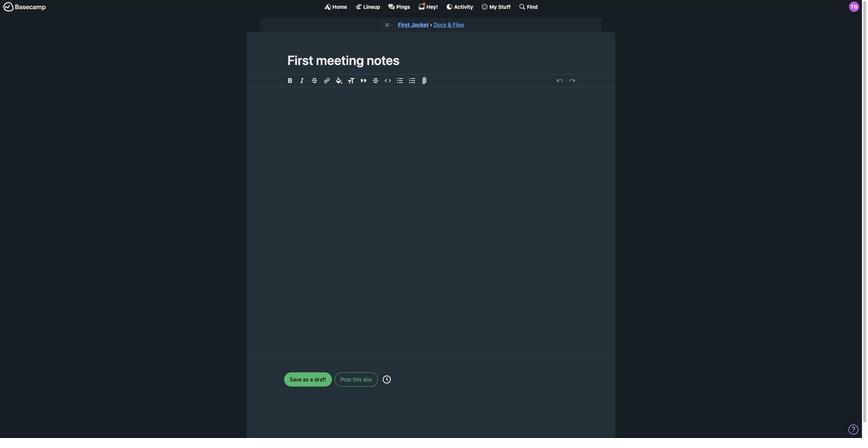 Task type: describe. For each thing, give the bounding box(es) containing it.
tyler black image
[[850, 2, 860, 12]]

lineup link
[[355, 3, 380, 10]]

my
[[490, 4, 497, 10]]

activity
[[455, 4, 474, 10]]

this
[[353, 377, 362, 383]]

lineup
[[364, 4, 380, 10]]

hey!
[[427, 4, 438, 10]]

find
[[527, 4, 538, 10]]

find button
[[519, 3, 538, 10]]

main element
[[0, 0, 863, 13]]

docs
[[434, 22, 447, 28]]

post this doc
[[341, 377, 373, 383]]

hey! button
[[419, 2, 438, 10]]

schedule this to post later image
[[383, 376, 391, 384]]

files
[[453, 22, 464, 28]]

Type your document here… text field
[[267, 87, 595, 346]]

my stuff
[[490, 4, 511, 10]]

post
[[341, 377, 352, 383]]

first jacket link
[[398, 22, 429, 28]]

stuff
[[499, 4, 511, 10]]



Task type: vqa. For each thing, say whether or not it's contained in the screenshot.
3rd OCT from the right
no



Task type: locate. For each thing, give the bounding box(es) containing it.
jacket
[[411, 22, 429, 28]]

home link
[[325, 3, 347, 10]]

home
[[333, 4, 347, 10]]

first jacket
[[398, 22, 429, 28]]

switch accounts image
[[3, 2, 46, 12]]

my stuff button
[[482, 3, 511, 10]]

docs & files link
[[434, 22, 464, 28]]

› docs & files
[[430, 22, 464, 28]]

activity link
[[446, 3, 474, 10]]

None submit
[[284, 373, 332, 387]]

pings button
[[389, 3, 410, 10]]

pings
[[397, 4, 410, 10]]

›
[[430, 22, 433, 28]]

Type a title… text field
[[288, 53, 575, 68]]

doc
[[363, 377, 373, 383]]

&
[[448, 22, 452, 28]]

first
[[398, 22, 410, 28]]

post this doc button
[[335, 373, 378, 387]]



